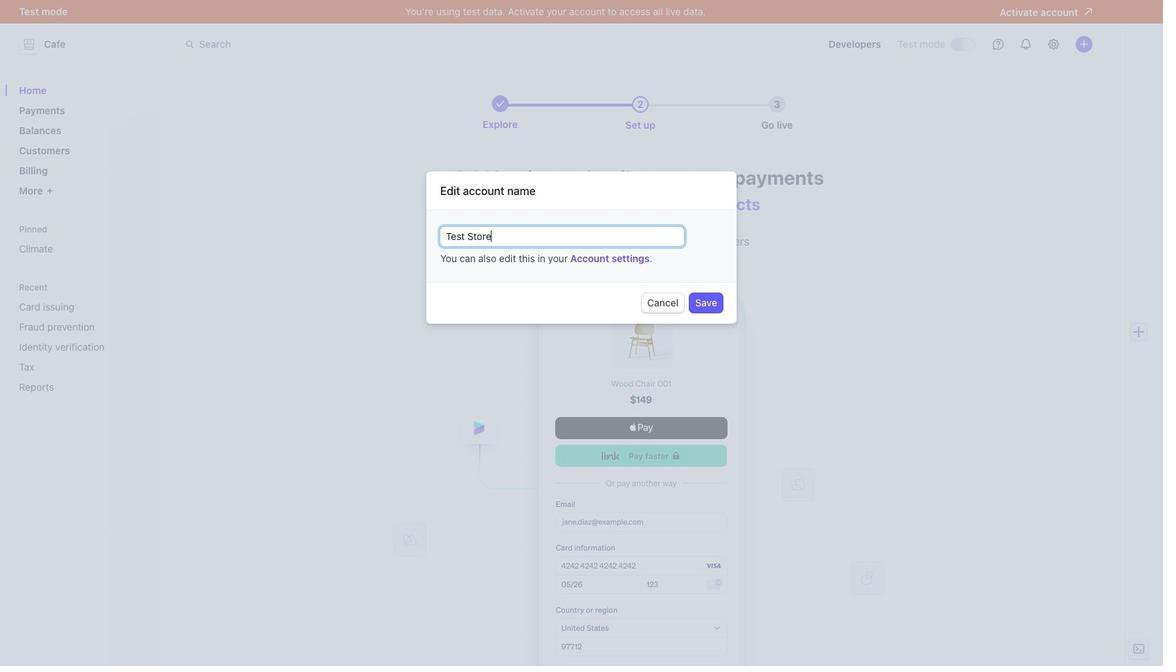 Task type: vqa. For each thing, say whether or not it's contained in the screenshot.
second COLLECT from the bottom of the payment page tab panel
no



Task type: describe. For each thing, give the bounding box(es) containing it.
core navigation links element
[[14, 79, 149, 202]]

pinned element
[[14, 224, 149, 260]]

2 recent element from the top
[[14, 296, 149, 399]]



Task type: locate. For each thing, give the bounding box(es) containing it.
1 recent element from the top
[[14, 283, 149, 399]]

svg image
[[588, 238, 596, 246]]

recent element
[[14, 283, 149, 399], [14, 296, 149, 399]]

None search field
[[177, 32, 568, 57]]



